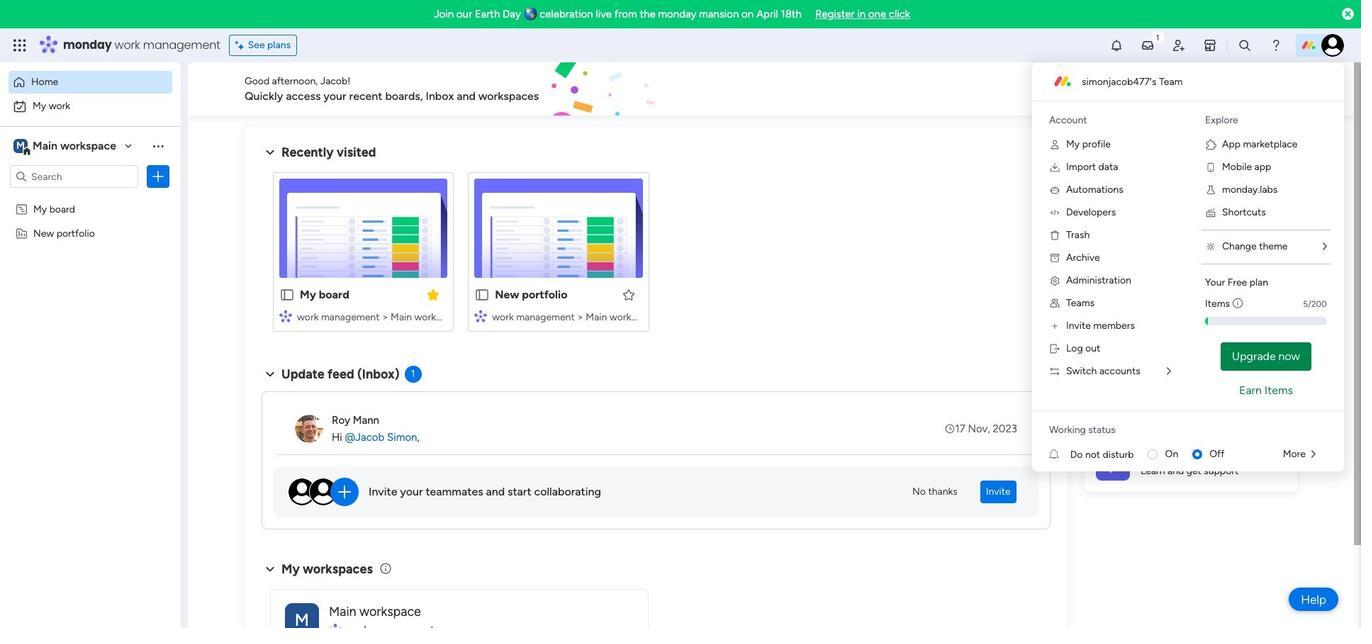 Task type: locate. For each thing, give the bounding box(es) containing it.
archive image
[[1049, 252, 1060, 264]]

workspace options image
[[151, 139, 165, 153]]

1 vertical spatial option
[[9, 95, 172, 118]]

workspace selection element
[[13, 138, 118, 156]]

invite members image
[[1172, 38, 1186, 52], [1049, 320, 1060, 332]]

1 element
[[405, 366, 422, 383]]

workspace image
[[13, 138, 28, 154]]

search everything image
[[1238, 38, 1252, 52]]

options image
[[151, 169, 165, 184]]

close recently visited image
[[262, 144, 279, 161]]

invite members image right 1 image
[[1172, 38, 1186, 52]]

1 horizontal spatial invite members image
[[1172, 38, 1186, 52]]

monday marketplace image
[[1203, 38, 1217, 52]]

invite members image down "teams" icon
[[1049, 320, 1060, 332]]

option
[[9, 71, 172, 94], [9, 95, 172, 118], [0, 196, 181, 199]]

1 vertical spatial invite members image
[[1049, 320, 1060, 332]]

monday.labs image
[[1205, 184, 1216, 196]]

teams image
[[1049, 298, 1060, 309]]

0 vertical spatial option
[[9, 71, 172, 94]]

quick search results list box
[[262, 161, 1051, 349]]

0 horizontal spatial invite members image
[[1049, 320, 1060, 332]]

getting started element
[[1085, 367, 1297, 424]]

notifications image
[[1109, 38, 1124, 52]]

my profile image
[[1049, 139, 1060, 150]]

shortcuts image
[[1205, 207, 1216, 218]]

roy mann image
[[295, 415, 323, 443]]

templates image image
[[1097, 135, 1284, 233]]

v2 info image
[[1233, 296, 1243, 311]]

public board image
[[279, 287, 295, 303]]

1 image
[[1151, 29, 1164, 45]]

list box
[[0, 194, 181, 436]]

0 vertical spatial invite members image
[[1172, 38, 1186, 52]]

v2 surfce notifications image
[[1049, 447, 1070, 462]]

developers image
[[1049, 207, 1060, 218]]

import data image
[[1049, 162, 1060, 173]]

select product image
[[13, 38, 27, 52]]



Task type: vqa. For each thing, say whether or not it's contained in the screenshot.
Done
no



Task type: describe. For each thing, give the bounding box(es) containing it.
close my workspaces image
[[262, 561, 279, 578]]

v2 bolt switch image
[[1207, 81, 1215, 97]]

workspace image
[[285, 603, 319, 628]]

help image
[[1269, 38, 1283, 52]]

Search in workspace field
[[30, 168, 118, 185]]

update feed image
[[1141, 38, 1155, 52]]

administration image
[[1049, 275, 1060, 286]]

public board image
[[474, 287, 490, 303]]

see plans image
[[235, 38, 248, 53]]

mobile app image
[[1205, 162, 1216, 173]]

log out image
[[1049, 343, 1060, 354]]

jacob simon image
[[1321, 34, 1344, 57]]

v2 user feedback image
[[1096, 81, 1107, 97]]

automations image
[[1049, 184, 1060, 196]]

trash image
[[1049, 230, 1060, 241]]

close update feed (inbox) image
[[262, 366, 279, 383]]

add to favorites image
[[621, 287, 636, 302]]

help center element
[[1085, 435, 1297, 492]]

remove from favorites image
[[426, 287, 440, 302]]

2 vertical spatial option
[[0, 196, 181, 199]]



